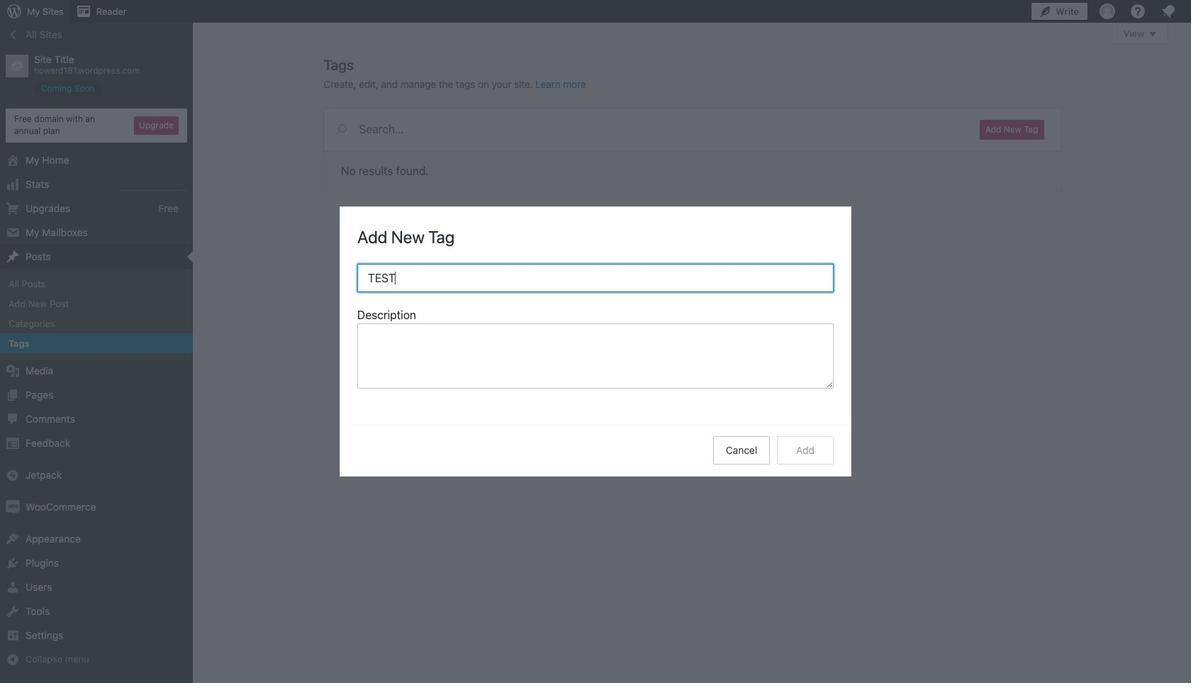 Task type: locate. For each thing, give the bounding box(es) containing it.
group
[[357, 306, 834, 393]]

closed image
[[1150, 32, 1157, 37]]

manage your notifications image
[[1160, 3, 1177, 20]]

help image
[[1130, 3, 1147, 20]]

None text field
[[357, 323, 834, 389]]

update your profile, personal settings, and more image
[[1099, 3, 1116, 20]]

main content
[[324, 23, 1169, 191]]

img image
[[6, 500, 20, 514]]

dialog
[[340, 207, 851, 476]]

None search field
[[324, 109, 963, 150]]



Task type: vqa. For each thing, say whether or not it's contained in the screenshot.
Powder Snow image
no



Task type: describe. For each thing, give the bounding box(es) containing it.
New Tag Name text field
[[357, 264, 834, 292]]

highest hourly views 0 image
[[120, 181, 187, 191]]



